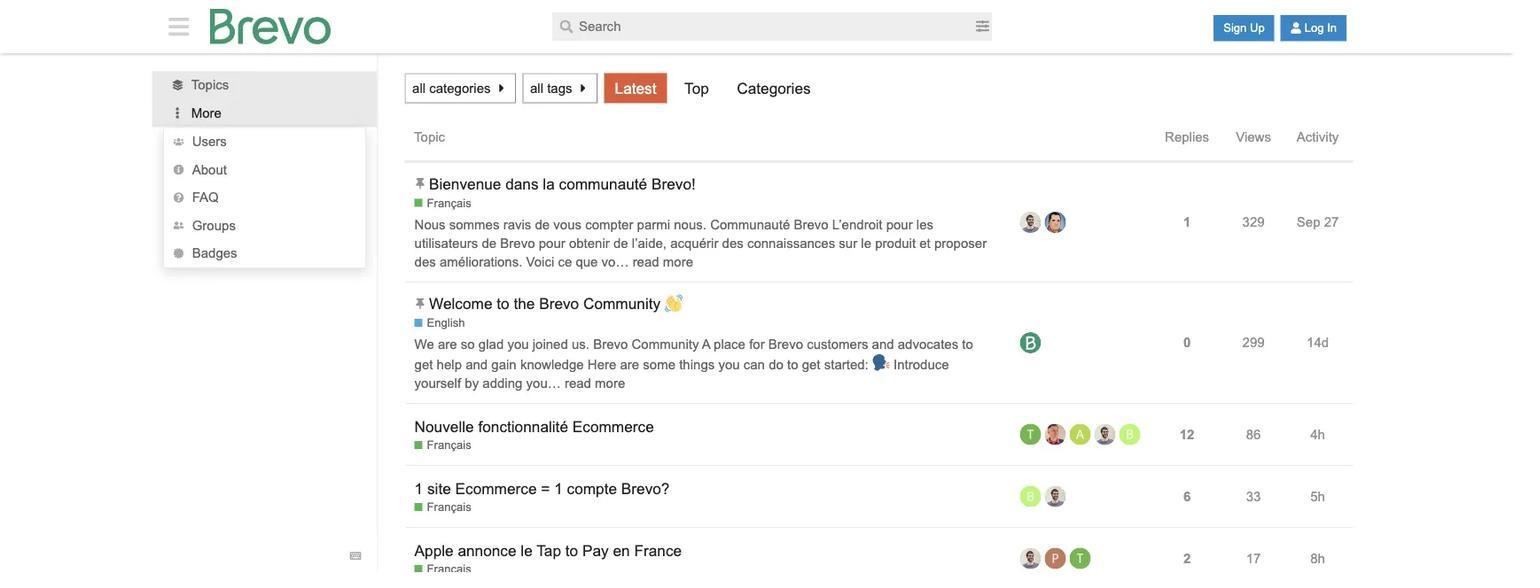 Task type: describe. For each thing, give the bounding box(es) containing it.
la
[[543, 176, 555, 193]]

all for all categories
[[412, 81, 426, 95]]

dans
[[505, 176, 539, 193]]

sign
[[1223, 21, 1247, 34]]

brexor - most recent poster image
[[1119, 424, 1140, 446]]

français for 6
[[427, 501, 471, 514]]

activity button
[[1287, 113, 1353, 162]]

17
[[1246, 551, 1261, 566]]

1 button
[[1179, 203, 1195, 242]]

help
[[437, 357, 462, 372]]

info circle image
[[173, 165, 184, 175]]

vous
[[553, 217, 582, 232]]

0 vertical spatial categories
[[737, 80, 811, 97]]

views button
[[1220, 113, 1287, 162]]

certificate image
[[173, 248, 184, 259]]

nous sommes ravis de vous compter parmi nous.   communauté brevo l'endroit pour les utilisateurs de brevo pour obtenir de l'aide, acquérir des connaissances sur le produit et proposer des améliorations.   voici ce que vo…
[[414, 217, 987, 269]]

community inside we are so glad you joined us.   brevo community a place for brevo customers and advocates to get help and gain knowledge   here are some things you can do to get started:
[[632, 337, 699, 352]]

all
[[191, 229, 206, 244]]

0 horizontal spatial pour
[[539, 236, 565, 251]]

tap
[[537, 542, 561, 559]]

2 button
[[1179, 539, 1195, 574]]

log in
[[1305, 21, 1337, 34]]

0 horizontal spatial are
[[438, 337, 457, 352]]

ahudavert - most recent poster image
[[1045, 486, 1066, 508]]

knowledge
[[520, 357, 584, 372]]

1 vertical spatial are
[[620, 357, 639, 372]]

voici
[[526, 255, 554, 269]]

utilisateurs
[[414, 236, 478, 251]]

0 button
[[1179, 323, 1195, 363]]

299
[[1242, 336, 1265, 350]]

topics
[[191, 78, 229, 92]]

1 horizontal spatial de
[[535, 217, 550, 232]]

can
[[744, 357, 765, 372]]

communauté
[[559, 176, 647, 193]]

groups link
[[164, 212, 365, 240]]

you…
[[526, 376, 561, 391]]

parmi
[[637, 217, 670, 232]]

to right advocates on the right bottom of page
[[962, 337, 973, 352]]

ahudavert - original poster image for 1
[[1020, 212, 1041, 233]]

top
[[684, 80, 709, 97]]

bienvenue dans la communauté brevo! link
[[429, 162, 696, 206]]

produit
[[875, 236, 916, 251]]

us.
[[572, 337, 589, 352]]

brevo?
[[621, 480, 670, 497]]

14d
[[1307, 336, 1329, 350]]

this topic is pinned for you; it will display at the top of its category image for bienvenue
[[414, 178, 426, 190]]

=
[[541, 480, 550, 497]]

we
[[414, 337, 434, 352]]

welcome to the brevo community link
[[429, 282, 682, 326]]

brevo up here in the left of the page
[[593, 337, 628, 352]]

all categories
[[412, 81, 491, 95]]

replies button
[[1154, 113, 1220, 162]]

log
[[1305, 21, 1324, 34]]

8h link
[[1306, 538, 1330, 574]]

aphrodizlove - frequent poster image
[[1070, 424, 1091, 446]]

users link
[[164, 128, 365, 156]]

français link for 12
[[414, 437, 471, 454]]

ellipsis v image
[[169, 107, 187, 119]]

nous.
[[674, 217, 706, 232]]

1 horizontal spatial and
[[872, 337, 894, 352]]

compter
[[585, 217, 633, 232]]

so
[[461, 337, 475, 352]]

joined
[[533, 337, 568, 352]]

sign up
[[1223, 21, 1265, 34]]

1 for 1 site ecommerce = 1 compte brevo?
[[414, 480, 423, 497]]

hide sidebar image
[[164, 15, 194, 38]]

appcrazee - most recent poster image
[[1045, 212, 1066, 233]]

acquérir
[[670, 236, 718, 251]]

gain
[[491, 357, 517, 372]]

27
[[1324, 215, 1339, 230]]

français up 'groups'
[[191, 201, 242, 216]]

français link down about link
[[152, 195, 377, 222]]

replies
[[1165, 129, 1209, 144]]

categories button
[[169, 144, 361, 162]]

brevo!
[[651, 176, 696, 193]]

brevo right the
[[539, 296, 579, 313]]

0 vertical spatial read
[[633, 255, 659, 269]]

bienvenue
[[429, 176, 501, 193]]

all for all tags
[[530, 81, 543, 95]]

1 vertical spatial you
[[718, 357, 740, 372]]

14d link
[[1302, 322, 1333, 364]]

this topic is pinned for you; it will display at the top of its category image for welcome
[[414, 298, 426, 310]]

1 site ecommerce = 1 compte brevo?
[[414, 480, 670, 497]]

0 vertical spatial english link
[[152, 167, 377, 195]]

améliorations.
[[440, 255, 522, 269]]

les
[[916, 217, 933, 232]]

all categories
[[191, 229, 271, 244]]

ecommerce for site
[[455, 480, 537, 497]]

ahudavert - frequent poster image
[[1094, 424, 1116, 446]]

nouvelle
[[414, 418, 474, 435]]

sep 27
[[1297, 215, 1339, 230]]

categories for all categories
[[210, 229, 271, 244]]

apple
[[414, 542, 454, 559]]

badges link
[[164, 240, 365, 268]]

l'aide,
[[632, 236, 667, 251]]

latest
[[615, 80, 656, 97]]

1 horizontal spatial english link
[[414, 315, 465, 331]]

log in button
[[1281, 15, 1347, 41]]

compte
[[567, 480, 617, 497]]

groups
[[192, 218, 236, 233]]

français for 1
[[427, 196, 471, 210]]

place
[[714, 337, 745, 352]]

peggy - frequent poster image
[[1045, 548, 1066, 570]]

0 horizontal spatial you
[[507, 337, 529, 352]]

introduce yourself by adding you…
[[414, 357, 949, 391]]

sep 27 link
[[1292, 202, 1343, 243]]

français for 12
[[427, 439, 471, 452]]

1 get from the left
[[414, 357, 433, 372]]

here
[[588, 357, 616, 372]]

apple annonce le tap to pay en france link
[[414, 529, 682, 573]]

1 for 1
[[1183, 215, 1191, 230]]

top link
[[674, 73, 720, 103]]



Task type: vqa. For each thing, say whether or not it's contained in the screenshot.
the bottommost any
no



Task type: locate. For each thing, give the bounding box(es) containing it.
6 button
[[1179, 477, 1195, 517]]

ecommerce left the =
[[455, 480, 537, 497]]

1 all from the left
[[412, 81, 426, 95]]

1 horizontal spatial le
[[861, 236, 871, 251]]

0 horizontal spatial get
[[414, 357, 433, 372]]

more down acquérir
[[663, 255, 693, 269]]

this topic is pinned for you; it will display at the top of its category image
[[414, 178, 426, 190], [414, 298, 426, 310]]

0 horizontal spatial read more
[[565, 376, 625, 391]]

1 horizontal spatial are
[[620, 357, 639, 372]]

read more down l'aide,
[[633, 255, 693, 269]]

0 vertical spatial you
[[507, 337, 529, 352]]

users
[[192, 134, 227, 149]]

the
[[514, 296, 535, 313]]

1 this topic is pinned for you; it will display at the top of its category image from the top
[[414, 178, 426, 190]]

4h
[[1310, 427, 1325, 442]]

0 horizontal spatial 1
[[414, 480, 423, 497]]

this topic is pinned for you; it will display at the top of its category image up nous at the left
[[414, 178, 426, 190]]

des down communauté
[[722, 236, 743, 251]]

0 vertical spatial le
[[861, 236, 871, 251]]

keyboard shortcuts image
[[350, 550, 361, 562]]

0 horizontal spatial categories
[[191, 145, 256, 160]]

français link up nous at the left
[[414, 195, 471, 211]]

0 horizontal spatial categories
[[210, 229, 271, 244]]

are up help
[[438, 337, 457, 352]]

12 button
[[1175, 415, 1199, 455]]

categories inside dropdown button
[[191, 145, 256, 160]]

1 ahudavert - original poster image from the top
[[1020, 212, 1041, 233]]

0
[[1183, 336, 1191, 350]]

search image
[[560, 20, 573, 33]]

des down utilisateurs
[[414, 255, 436, 269]]

all left tags
[[530, 81, 543, 95]]

français link for 6
[[414, 500, 471, 516]]

le left tap
[[521, 542, 533, 559]]

site
[[427, 480, 451, 497]]

0 horizontal spatial read
[[565, 376, 591, 391]]

english
[[191, 173, 235, 188], [427, 316, 465, 330]]

0 vertical spatial english
[[191, 173, 235, 188]]

de up améliorations.
[[482, 236, 497, 251]]

system - original poster, most recent poster image
[[1020, 333, 1041, 354]]

layer group image
[[172, 80, 183, 90]]

up
[[1250, 21, 1265, 34]]

read down l'aide,
[[633, 255, 659, 269]]

annonce
[[458, 542, 516, 559]]

français link down site
[[414, 500, 471, 516]]

english link down categories dropdown button
[[152, 167, 377, 195]]

you down place
[[718, 357, 740, 372]]

brexor - original poster image
[[1020, 486, 1041, 508]]

ahudavert - original poster image left appcrazee - most recent poster image
[[1020, 212, 1041, 233]]

categories for all categories
[[429, 81, 491, 95]]

le right sur in the top right of the page
[[861, 236, 871, 251]]

ahudavert - original poster image for 2
[[1020, 548, 1041, 570]]

1 right the =
[[554, 480, 563, 497]]

1 vertical spatial read more
[[565, 376, 625, 391]]

0 vertical spatial community
[[583, 296, 661, 313]]

0 horizontal spatial ecommerce
[[455, 480, 537, 497]]

1 horizontal spatial categories
[[737, 80, 811, 97]]

2
[[1183, 551, 1191, 566]]

question circle image
[[173, 192, 184, 203]]

more
[[663, 255, 693, 269], [595, 376, 625, 391]]

1 vertical spatial community
[[632, 337, 699, 352]]

1 horizontal spatial categories
[[429, 81, 491, 95]]

brevo
[[794, 217, 828, 232], [500, 236, 535, 251], [539, 296, 579, 313], [593, 337, 628, 352], [768, 337, 803, 352]]

categories up about
[[191, 145, 256, 160]]

get down we
[[414, 357, 433, 372]]

this topic is pinned for you; it will display at the top of its category image left welcome
[[414, 298, 426, 310]]

de
[[535, 217, 550, 232], [482, 236, 497, 251], [613, 236, 628, 251]]

user friends image
[[173, 220, 184, 231]]

0 horizontal spatial le
[[521, 542, 533, 559]]

2 all from the left
[[530, 81, 543, 95]]

sommes
[[449, 217, 499, 232]]

by
[[465, 376, 479, 391]]

français
[[427, 196, 471, 210], [191, 201, 242, 216], [427, 439, 471, 452], [427, 501, 471, 514]]

0 horizontal spatial all
[[412, 81, 426, 95]]

and up by
[[465, 357, 488, 372]]

ecommerce
[[572, 418, 654, 435], [455, 480, 537, 497]]

vo…
[[602, 255, 629, 269]]

0 vertical spatial are
[[438, 337, 457, 352]]

1
[[1183, 215, 1191, 230], [414, 480, 423, 497], [554, 480, 563, 497]]

1 vertical spatial this topic is pinned for you; it will display at the top of its category image
[[414, 298, 426, 310]]

france
[[634, 542, 682, 559]]

5h link
[[1306, 476, 1330, 517]]

all
[[412, 81, 426, 95], [530, 81, 543, 95]]

1 vertical spatial english
[[427, 316, 465, 330]]

community down vo…
[[583, 296, 661, 313]]

brevo up do
[[768, 337, 803, 352]]

0 vertical spatial read more
[[633, 255, 693, 269]]

0 vertical spatial ecommerce
[[572, 418, 654, 435]]

bienvenue dans la communauté brevo!
[[429, 176, 696, 193]]

you
[[507, 337, 529, 352], [718, 357, 740, 372]]

more
[[191, 106, 222, 120]]

0 vertical spatial more
[[663, 255, 693, 269]]

1 horizontal spatial get
[[802, 357, 820, 372]]

user image
[[1290, 22, 1302, 34]]

welcome
[[429, 296, 492, 313]]

a
[[702, 337, 710, 352]]

1 left site
[[414, 480, 423, 497]]

all tags
[[530, 81, 572, 95]]

things
[[679, 357, 715, 372]]

1 horizontal spatial 1
[[554, 480, 563, 497]]

brevo down ravis
[[500, 236, 535, 251]]

posters element
[[1015, 113, 1154, 162]]

2 get from the left
[[802, 357, 820, 372]]

for
[[749, 337, 765, 352]]

de right ravis
[[535, 217, 550, 232]]

en
[[613, 542, 630, 559]]

0 vertical spatial categories
[[429, 81, 491, 95]]

français down site
[[427, 501, 471, 514]]

tags
[[547, 81, 572, 95]]

de up vo…
[[613, 236, 628, 251]]

community up some on the left of page
[[632, 337, 699, 352]]

1 horizontal spatial more
[[663, 255, 693, 269]]

1 vertical spatial categories
[[191, 145, 256, 160]]

to right do
[[787, 357, 798, 372]]

about link
[[164, 156, 365, 184]]

some
[[643, 357, 675, 372]]

to right tap
[[565, 542, 578, 559]]

0 vertical spatial des
[[722, 236, 743, 251]]

to left the
[[497, 296, 509, 313]]

0 horizontal spatial more
[[595, 376, 625, 391]]

le inside nous sommes ravis de vous compter parmi nous.   communauté brevo l'endroit pour les utilisateurs de brevo pour obtenir de l'aide, acquérir des connaissances sur le produit et proposer des améliorations.   voici ce que vo…
[[861, 236, 871, 251]]

2 this topic is pinned for you; it will display at the top of its category image from the top
[[414, 298, 426, 310]]

2 horizontal spatial 1
[[1183, 215, 1191, 230]]

you up gain
[[507, 337, 529, 352]]

we are so glad you joined us.   brevo community a place for brevo customers and advocates to get help and gain knowledge   here are some things you can do to get started:
[[414, 337, 973, 372]]

1 inside "button"
[[1183, 215, 1191, 230]]

phil40250 - frequent poster image
[[1045, 424, 1066, 446]]

faq
[[192, 190, 219, 205]]

adding
[[482, 376, 522, 391]]

12
[[1180, 427, 1194, 442]]

ravis
[[503, 217, 531, 232]]

categories link
[[726, 73, 821, 103]]

1 horizontal spatial english
[[427, 316, 465, 330]]

des
[[722, 236, 743, 251], [414, 255, 436, 269]]

speaking_head image
[[872, 354, 890, 372]]

apple annonce le tap to pay en france
[[414, 542, 682, 559]]

1 vertical spatial read
[[565, 376, 591, 391]]

français down the nouvelle
[[427, 439, 471, 452]]

obtenir
[[569, 236, 610, 251]]

nous
[[414, 217, 446, 232]]

6
[[1183, 489, 1191, 504]]

nouvelle fonctionnalité ecommerce link
[[414, 405, 654, 448]]

0 vertical spatial and
[[872, 337, 894, 352]]

faq link
[[164, 184, 365, 212]]

topics link
[[152, 71, 377, 99]]

to
[[497, 296, 509, 313], [962, 337, 973, 352], [787, 357, 798, 372], [565, 542, 578, 559]]

english down welcome
[[427, 316, 465, 330]]

sign up button
[[1214, 15, 1274, 41]]

and up speaking_head image
[[872, 337, 894, 352]]

1 horizontal spatial des
[[722, 236, 743, 251]]

0 horizontal spatial des
[[414, 255, 436, 269]]

1 site ecommerce = 1 compte brevo? link
[[414, 467, 670, 510]]

more down here in the left of the page
[[595, 376, 625, 391]]

brevo up connaissances
[[794, 217, 828, 232]]

2 ahudavert - original poster image from the top
[[1020, 548, 1041, 570]]

4h link
[[1306, 414, 1330, 455]]

pour
[[886, 217, 913, 232], [539, 236, 565, 251]]

all categories link
[[152, 222, 377, 250]]

pour up "voici"
[[539, 236, 565, 251]]

1 vertical spatial le
[[521, 542, 533, 559]]

all up topic
[[412, 81, 426, 95]]

categories down search text field
[[737, 80, 811, 97]]

are
[[438, 337, 457, 352], [620, 357, 639, 372]]

ecommerce for fonctionnalité
[[572, 418, 654, 435]]

do
[[769, 357, 783, 372]]

english link
[[152, 167, 377, 195], [414, 315, 465, 331]]

topic
[[414, 129, 445, 144]]

get
[[414, 357, 433, 372], [802, 357, 820, 372]]

329
[[1242, 215, 1265, 230]]

and
[[872, 337, 894, 352], [465, 357, 488, 372]]

français down bienvenue
[[427, 196, 471, 210]]

sep
[[1297, 215, 1320, 230]]

1 vertical spatial more
[[595, 376, 625, 391]]

0 vertical spatial pour
[[886, 217, 913, 232]]

read down here in the left of the page
[[565, 376, 591, 391]]

in
[[1327, 21, 1337, 34]]

open advanced search image
[[976, 19, 989, 33]]

1 vertical spatial and
[[465, 357, 488, 372]]

angle down image
[[172, 147, 183, 158]]

started:
[[824, 357, 868, 372]]

0 horizontal spatial english link
[[152, 167, 377, 195]]

are right here in the left of the page
[[620, 357, 639, 372]]

1 horizontal spatial all
[[530, 81, 543, 95]]

ahudavert - original poster image
[[1020, 212, 1041, 233], [1020, 548, 1041, 570]]

1 vertical spatial categories
[[210, 229, 271, 244]]

0 horizontal spatial and
[[465, 357, 488, 372]]

1 horizontal spatial read
[[633, 255, 659, 269]]

1 horizontal spatial read more
[[633, 255, 693, 269]]

0 vertical spatial this topic is pinned for you; it will display at the top of its category image
[[414, 178, 426, 190]]

2 horizontal spatial de
[[613, 236, 628, 251]]

français link for 1
[[414, 195, 471, 211]]

33
[[1246, 489, 1261, 504]]

users image
[[173, 137, 184, 147]]

ce
[[558, 255, 572, 269]]

français link down the nouvelle
[[414, 437, 471, 454]]

main content
[[152, 53, 1362, 574]]

english link up we
[[414, 315, 465, 331]]

introduce
[[894, 357, 949, 372]]

english up faq
[[191, 173, 235, 188]]

1 left 329
[[1183, 215, 1191, 230]]

1 horizontal spatial pour
[[886, 217, 913, 232]]

1 vertical spatial ahudavert - original poster image
[[1020, 548, 1041, 570]]

0 horizontal spatial english
[[191, 173, 235, 188]]

read more down here in the left of the page
[[565, 376, 625, 391]]

advocates
[[898, 337, 958, 352]]

more button
[[152, 99, 377, 127]]

Search text field
[[552, 12, 973, 41]]

1 vertical spatial ecommerce
[[455, 480, 537, 497]]

sur
[[839, 236, 857, 251]]

1 vertical spatial pour
[[539, 236, 565, 251]]

thierry - original poster image
[[1020, 424, 1041, 446]]

1 horizontal spatial ecommerce
[[572, 418, 654, 435]]

main content containing latest
[[152, 53, 1362, 574]]

brevo community image
[[210, 9, 330, 44]]

pour up produit
[[886, 217, 913, 232]]

1 vertical spatial des
[[414, 255, 436, 269]]

ahudavert - original poster image left peggy - frequent poster icon
[[1020, 548, 1041, 570]]

0 vertical spatial ahudavert - original poster image
[[1020, 212, 1041, 233]]

pay
[[582, 542, 609, 559]]

0 horizontal spatial de
[[482, 236, 497, 251]]

get down the customers
[[802, 357, 820, 372]]

yourself
[[414, 376, 461, 391]]

thierry - most recent poster image
[[1070, 548, 1091, 570]]

glad
[[479, 337, 504, 352]]

ecommerce down here in the left of the page
[[572, 418, 654, 435]]

1 horizontal spatial you
[[718, 357, 740, 372]]

1 vertical spatial english link
[[414, 315, 465, 331]]



